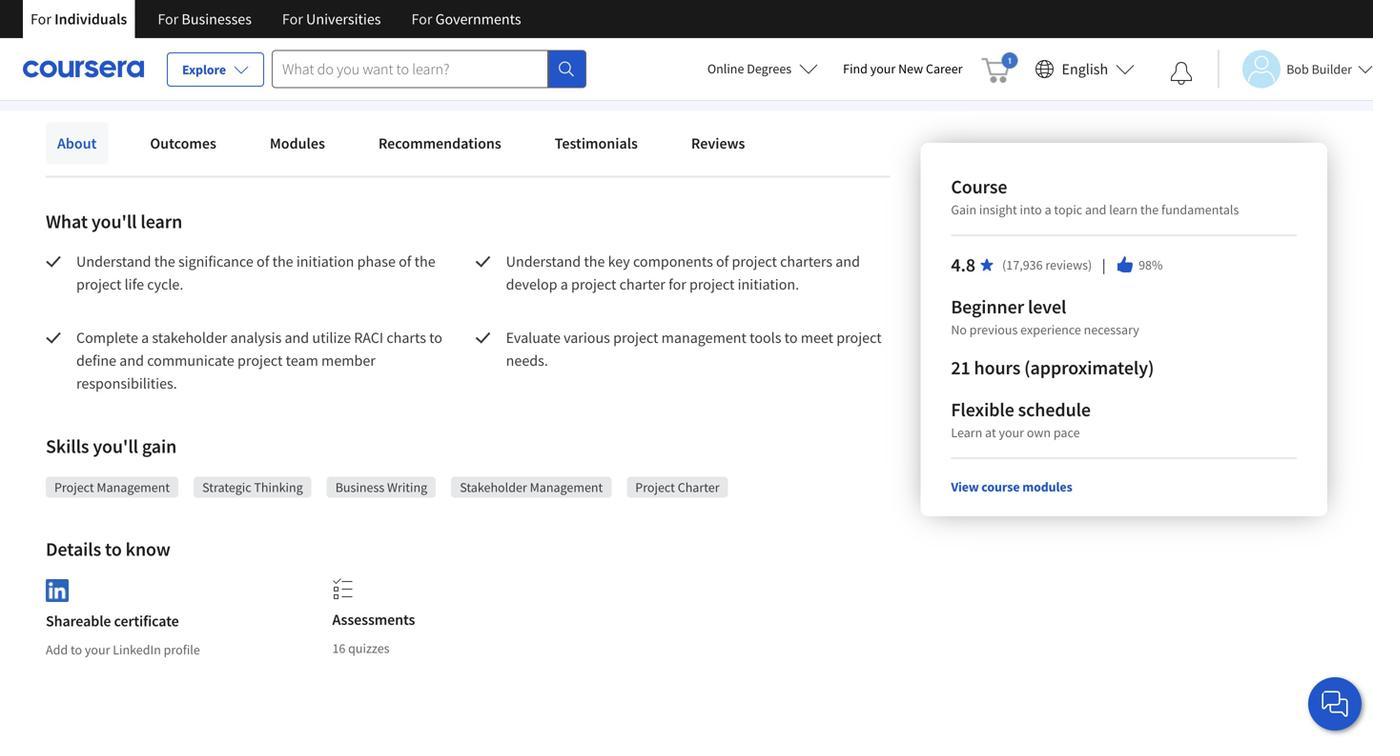 Task type: describe. For each thing, give the bounding box(es) containing it.
to left know
[[105, 538, 122, 562]]

the right phase
[[414, 252, 435, 271]]

stakeholder management
[[460, 479, 603, 496]]

4.8
[[951, 253, 976, 277]]

for individuals
[[31, 10, 127, 29]]

own
[[1027, 424, 1051, 442]]

initiation.
[[738, 275, 799, 294]]

project for project management
[[54, 479, 94, 496]]

the inside course gain insight into a topic and learn the fundamentals
[[1140, 201, 1159, 218]]

quizzes
[[348, 640, 390, 658]]

evaluate various project management tools to meet project needs.
[[506, 329, 885, 370]]

the up "cycle."
[[154, 252, 175, 271]]

learn inside • learn more
[[273, 44, 309, 63]]

understand the significance of the initiation phase of the project life cycle.
[[76, 252, 439, 294]]

coursera image
[[23, 54, 144, 84]]

project management
[[54, 479, 170, 496]]

21
[[951, 356, 970, 380]]

course gain insight into a topic and learn the fundamentals
[[951, 175, 1239, 218]]

learn more link
[[273, 42, 346, 65]]

understand for a
[[506, 252, 581, 271]]

utilize
[[312, 329, 351, 348]]

bob builder
[[1287, 61, 1352, 78]]

|
[[1100, 255, 1108, 275]]

businesses
[[182, 10, 252, 29]]

thinking
[[254, 479, 303, 496]]

previous
[[970, 321, 1018, 339]]

testimonials
[[555, 134, 638, 153]]

outcomes link
[[139, 123, 228, 164]]

understand for project
[[76, 252, 151, 271]]

insight
[[979, 201, 1017, 218]]

for for universities
[[282, 10, 303, 29]]

modules
[[270, 134, 325, 153]]

to right add
[[71, 642, 82, 659]]

recommendations
[[378, 134, 501, 153]]

online
[[707, 60, 744, 77]]

1 of from the left
[[257, 252, 269, 271]]

complete a stakeholder analysis and utilize raci charts to define and communicate project team member responsibilities.
[[76, 329, 445, 393]]

project down key
[[571, 275, 616, 294]]

project right the meet
[[837, 329, 882, 348]]

stakeholder
[[460, 479, 527, 496]]

raci
[[354, 329, 383, 348]]

shareable
[[46, 612, 111, 631]]

(17,936 reviews) |
[[1002, 255, 1108, 275]]

view course modules
[[951, 479, 1073, 496]]

outcomes
[[150, 134, 216, 153]]

learn inside course gain insight into a topic and learn the fundamentals
[[1109, 201, 1138, 218]]

management
[[661, 329, 747, 348]]

career
[[926, 60, 963, 77]]

project up initiation.
[[732, 252, 777, 271]]

life
[[125, 275, 144, 294]]

your inside flexible schedule learn at your own pace
[[999, 424, 1024, 442]]

universities
[[306, 10, 381, 29]]

and inside course gain insight into a topic and learn the fundamentals
[[1085, 201, 1107, 218]]

skills you'll gain
[[46, 435, 177, 459]]

add to your linkedin profile
[[46, 642, 200, 659]]

for for governments
[[411, 10, 432, 29]]

included with
[[46, 44, 136, 63]]

for businesses
[[158, 10, 252, 29]]

level
[[1028, 295, 1066, 319]]

evaluate
[[506, 329, 561, 348]]

necessary
[[1084, 321, 1139, 339]]

(approximately)
[[1024, 356, 1154, 380]]

strategic
[[202, 479, 251, 496]]

project for project charter
[[635, 479, 675, 496]]

management for project management
[[97, 479, 170, 496]]

2 vertical spatial your
[[85, 642, 110, 659]]

16 quizzes
[[332, 640, 390, 658]]

flexible
[[951, 398, 1014, 422]]

online degrees
[[707, 60, 792, 77]]

english button
[[1028, 38, 1143, 100]]

chat with us image
[[1320, 689, 1350, 720]]

communicate
[[147, 351, 234, 370]]

tools
[[750, 329, 781, 348]]

shopping cart: 1 item image
[[982, 52, 1018, 83]]

various
[[564, 329, 610, 348]]

hours
[[974, 356, 1021, 380]]

you'll for what
[[91, 210, 137, 234]]

explore
[[182, 61, 226, 78]]

charters
[[780, 252, 833, 271]]

stakeholder
[[152, 329, 227, 348]]

find your new career link
[[834, 57, 972, 81]]

shareable certificate
[[46, 612, 179, 631]]

project charter
[[635, 479, 720, 496]]

english
[[1062, 60, 1108, 79]]

no
[[951, 321, 967, 339]]

topic
[[1054, 201, 1082, 218]]

to inside evaluate various project management tools to meet project needs.
[[784, 329, 798, 348]]

the left the initiation
[[272, 252, 293, 271]]

about
[[57, 134, 97, 153]]

what you'll learn
[[46, 210, 182, 234]]

and inside understand the key components of project charters and develop a project charter for project initiation.
[[836, 252, 860, 271]]

course
[[982, 479, 1020, 496]]

project right for at the top left of page
[[689, 275, 735, 294]]

schedule
[[1018, 398, 1091, 422]]

a inside course gain insight into a topic and learn the fundamentals
[[1045, 201, 1051, 218]]

at
[[985, 424, 996, 442]]

charter
[[678, 479, 720, 496]]

and up the responsibilities.
[[119, 351, 144, 370]]

components
[[633, 252, 713, 271]]

find your new career
[[843, 60, 963, 77]]

certificate
[[114, 612, 179, 631]]

of inside understand the key components of project charters and develop a project charter for project initiation.
[[716, 252, 729, 271]]

reviews)
[[1046, 257, 1092, 274]]

builder
[[1312, 61, 1352, 78]]



Task type: vqa. For each thing, say whether or not it's contained in the screenshot.
a in the Course Gain insight into a topic and learn the fundamentals
yes



Task type: locate. For each thing, give the bounding box(es) containing it.
1 understand from the left
[[76, 252, 151, 271]]

to inside complete a stakeholder analysis and utilize raci charts to define and communicate project team member responsibilities.
[[429, 329, 442, 348]]

your down shareable certificate
[[85, 642, 110, 659]]

1 vertical spatial your
[[999, 424, 1024, 442]]

a right into
[[1045, 201, 1051, 218]]

charter
[[619, 275, 665, 294]]

your
[[870, 60, 896, 77], [999, 424, 1024, 442], [85, 642, 110, 659]]

the left "fundamentals"
[[1140, 201, 1159, 218]]

0 horizontal spatial your
[[85, 642, 110, 659]]

1 horizontal spatial understand
[[506, 252, 581, 271]]

learn up "cycle."
[[141, 210, 182, 234]]

gain
[[951, 201, 977, 218]]

21 hours (approximately)
[[951, 356, 1154, 380]]

learn left at on the bottom right
[[951, 424, 982, 442]]

the inside understand the key components of project charters and develop a project charter for project initiation.
[[584, 252, 605, 271]]

coursera plus image
[[136, 48, 252, 60]]

for up • learn more
[[282, 10, 303, 29]]

learn right • at the top left of the page
[[273, 44, 309, 63]]

business writing
[[335, 479, 427, 496]]

significance
[[178, 252, 253, 271]]

cycle.
[[147, 275, 183, 294]]

modules link
[[258, 123, 336, 164]]

1 for from the left
[[31, 10, 51, 29]]

writing
[[387, 479, 427, 496]]

98%
[[1139, 257, 1163, 274]]

and up team
[[285, 329, 309, 348]]

governments
[[435, 10, 521, 29]]

for up the included
[[31, 10, 51, 29]]

2 for from the left
[[158, 10, 179, 29]]

about link
[[46, 123, 108, 164]]

details
[[46, 538, 101, 562]]

project
[[54, 479, 94, 496], [635, 479, 675, 496]]

2 understand from the left
[[506, 252, 581, 271]]

for governments
[[411, 10, 521, 29]]

0 horizontal spatial of
[[257, 252, 269, 271]]

complete
[[76, 329, 138, 348]]

show notifications image
[[1170, 62, 1193, 85]]

what
[[46, 210, 88, 234]]

strategic thinking
[[202, 479, 303, 496]]

1 horizontal spatial project
[[635, 479, 675, 496]]

responsibilities.
[[76, 374, 177, 393]]

16
[[332, 640, 346, 658]]

of
[[257, 252, 269, 271], [399, 252, 411, 271], [716, 252, 729, 271]]

included
[[46, 44, 102, 63]]

for
[[669, 275, 686, 294]]

of right components
[[716, 252, 729, 271]]

2 vertical spatial a
[[141, 329, 149, 348]]

you'll right what
[[91, 210, 137, 234]]

management for stakeholder management
[[530, 479, 603, 496]]

beginner
[[951, 295, 1024, 319]]

learn right topic
[[1109, 201, 1138, 218]]

charts
[[387, 329, 426, 348]]

2 horizontal spatial a
[[1045, 201, 1051, 218]]

to right charts
[[429, 329, 442, 348]]

for universities
[[282, 10, 381, 29]]

pace
[[1054, 424, 1080, 442]]

flexible schedule learn at your own pace
[[951, 398, 1091, 442]]

project down skills
[[54, 479, 94, 496]]

your right find
[[870, 60, 896, 77]]

reviews
[[691, 134, 745, 153]]

What do you want to learn? text field
[[272, 50, 548, 88]]

1 horizontal spatial of
[[399, 252, 411, 271]]

know
[[126, 538, 170, 562]]

project left 'life'
[[76, 275, 121, 294]]

and right topic
[[1085, 201, 1107, 218]]

0 horizontal spatial management
[[97, 479, 170, 496]]

you'll
[[91, 210, 137, 234], [93, 435, 138, 459]]

0 vertical spatial a
[[1045, 201, 1051, 218]]

management down skills you'll gain
[[97, 479, 170, 496]]

for up what do you want to learn? "text box"
[[411, 10, 432, 29]]

team
[[286, 351, 318, 370]]

develop
[[506, 275, 557, 294]]

a inside complete a stakeholder analysis and utilize raci charts to define and communicate project team member responsibilities.
[[141, 329, 149, 348]]

profile
[[164, 642, 200, 659]]

you'll up 'project management'
[[93, 435, 138, 459]]

to right tools
[[784, 329, 798, 348]]

(17,936
[[1002, 257, 1043, 274]]

bob builder button
[[1218, 50, 1373, 88]]

understand inside 'understand the significance of the initiation phase of the project life cycle.'
[[76, 252, 151, 271]]

learn inside flexible schedule learn at your own pace
[[951, 424, 982, 442]]

project
[[732, 252, 777, 271], [76, 275, 121, 294], [571, 275, 616, 294], [689, 275, 735, 294], [613, 329, 658, 348], [837, 329, 882, 348], [237, 351, 283, 370]]

2 horizontal spatial your
[[999, 424, 1024, 442]]

for for businesses
[[158, 10, 179, 29]]

project inside 'understand the significance of the initiation phase of the project life cycle.'
[[76, 275, 121, 294]]

1 vertical spatial you'll
[[93, 435, 138, 459]]

4 for from the left
[[411, 10, 432, 29]]

management right the stakeholder
[[530, 479, 603, 496]]

phase
[[357, 252, 396, 271]]

2 management from the left
[[530, 479, 603, 496]]

to
[[429, 329, 442, 348], [784, 329, 798, 348], [105, 538, 122, 562], [71, 642, 82, 659]]

and right charters at the right top of the page
[[836, 252, 860, 271]]

you'll for skills
[[93, 435, 138, 459]]

a inside understand the key components of project charters and develop a project charter for project initiation.
[[560, 275, 568, 294]]

view course modules link
[[951, 479, 1073, 496]]

project down "analysis"
[[237, 351, 283, 370]]

0 horizontal spatial project
[[54, 479, 94, 496]]

• learn more
[[260, 43, 346, 64]]

0 vertical spatial you'll
[[91, 210, 137, 234]]

1 management from the left
[[97, 479, 170, 496]]

assessments
[[332, 611, 415, 630]]

learn
[[1109, 201, 1138, 218], [141, 210, 182, 234]]

recommendations link
[[367, 123, 513, 164]]

management
[[97, 479, 170, 496], [530, 479, 603, 496]]

1 vertical spatial learn
[[951, 424, 982, 442]]

experience
[[1020, 321, 1081, 339]]

2 project from the left
[[635, 479, 675, 496]]

1 horizontal spatial learn
[[951, 424, 982, 442]]

member
[[321, 351, 376, 370]]

understand up develop
[[506, 252, 581, 271]]

view
[[951, 479, 979, 496]]

project inside complete a stakeholder analysis and utilize raci charts to define and communicate project team member responsibilities.
[[237, 351, 283, 370]]

key
[[608, 252, 630, 271]]

analysis
[[230, 329, 282, 348]]

3 of from the left
[[716, 252, 729, 271]]

None search field
[[272, 50, 586, 88]]

1 project from the left
[[54, 479, 94, 496]]

of right phase
[[399, 252, 411, 271]]

your right at on the bottom right
[[999, 424, 1024, 442]]

1 horizontal spatial management
[[530, 479, 603, 496]]

0 vertical spatial your
[[870, 60, 896, 77]]

0 vertical spatial learn
[[273, 44, 309, 63]]

0 horizontal spatial learn
[[273, 44, 309, 63]]

define
[[76, 351, 116, 370]]

0 horizontal spatial understand
[[76, 252, 151, 271]]

project left charter at bottom
[[635, 479, 675, 496]]

3 for from the left
[[282, 10, 303, 29]]

2 horizontal spatial of
[[716, 252, 729, 271]]

0 horizontal spatial a
[[141, 329, 149, 348]]

the left key
[[584, 252, 605, 271]]

•
[[260, 43, 266, 64]]

details to know
[[46, 538, 170, 562]]

testimonials link
[[543, 123, 649, 164]]

business
[[335, 479, 384, 496]]

understand inside understand the key components of project charters and develop a project charter for project initiation.
[[506, 252, 581, 271]]

0 horizontal spatial learn
[[141, 210, 182, 234]]

1 horizontal spatial a
[[560, 275, 568, 294]]

project right the various
[[613, 329, 658, 348]]

of right 'significance'
[[257, 252, 269, 271]]

1 horizontal spatial learn
[[1109, 201, 1138, 218]]

for for individuals
[[31, 10, 51, 29]]

banner navigation
[[15, 0, 537, 38]]

2 of from the left
[[399, 252, 411, 271]]

for up coursera plus "image"
[[158, 10, 179, 29]]

degrees
[[747, 60, 792, 77]]

understand up 'life'
[[76, 252, 151, 271]]

1 horizontal spatial your
[[870, 60, 896, 77]]

a right develop
[[560, 275, 568, 294]]

needs.
[[506, 351, 548, 370]]

1 vertical spatial a
[[560, 275, 568, 294]]

linkedin
[[113, 642, 161, 659]]

a right "complete"
[[141, 329, 149, 348]]

beginner level no previous experience necessary
[[951, 295, 1139, 339]]



